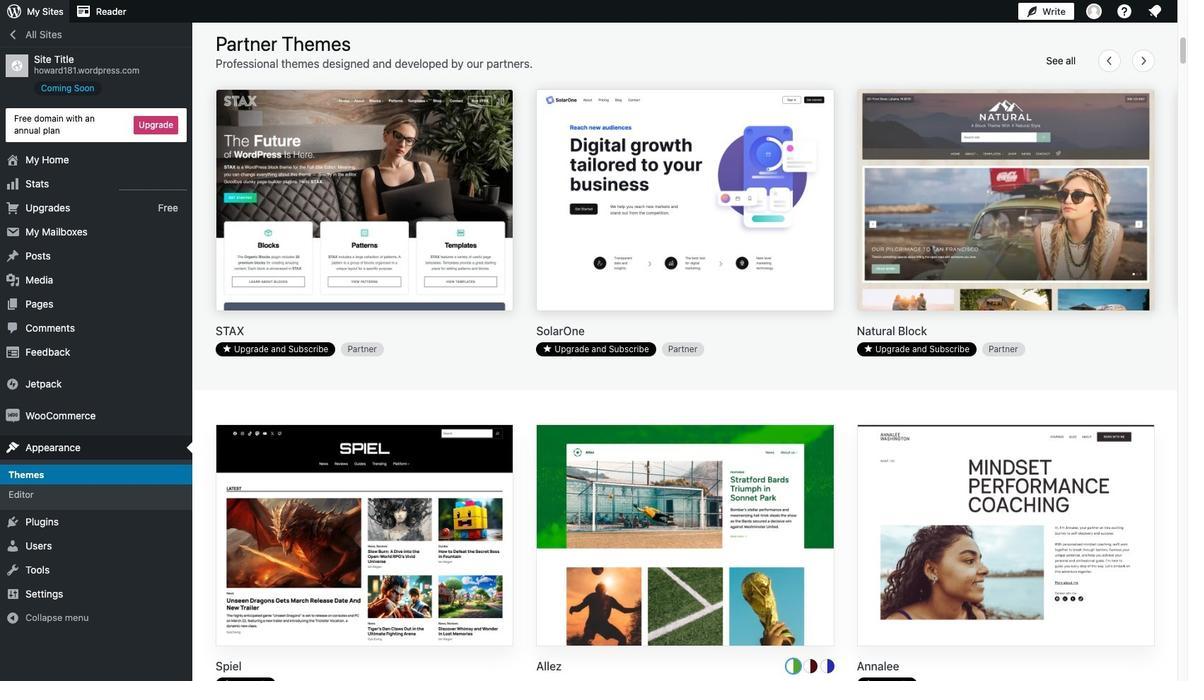 Task type: locate. For each thing, give the bounding box(es) containing it.
help image
[[1116, 3, 1133, 20]]

highest hourly views 0 image
[[120, 181, 187, 190]]

0 vertical spatial img image
[[6, 377, 20, 391]]

1 img image from the top
[[6, 377, 20, 391]]

img image
[[6, 377, 20, 391], [6, 409, 20, 423]]

1 vertical spatial img image
[[6, 409, 20, 423]]

solarone is a fresh, minimal, and professional wordpress block theme. this theme is suitable for corporate business websites or agencies, freelancers and small startups. image
[[537, 90, 834, 312]]

my profile image
[[1086, 4, 1102, 19]]

stax is a premium block theme for the wordpress full-site editor. the design is clean, versatile, and totally customizable. additionally, the setup wizard provides a super simple installation process — so your site will appear exactly as the demo within moments of activation. image
[[216, 90, 513, 312]]



Task type: describe. For each thing, give the bounding box(es) containing it.
allez is the perfect theme site for sports practitioners or fans who want to blog about their sport. image
[[537, 425, 834, 647]]

spiel is a game magazine theme. image
[[216, 425, 513, 647]]

manage your notifications image
[[1147, 3, 1164, 20]]

annalee is a theme perfect for a personal coach. image
[[858, 425, 1154, 647]]

whether you're providing fishing charters or surf adventures, promoting local farmers markets or saving the whales, offering vegan cooking tips or selling organic lip balm — the natural theme is a natural choice for your wordpress website. image
[[858, 90, 1154, 312]]

2 img image from the top
[[6, 409, 20, 423]]



Task type: vqa. For each thing, say whether or not it's contained in the screenshot.
Stax Is A Premium Block Theme For The Wordpress Full-Site Editor. The Design Is Clean, Versatile, And Totally Customizable. Additionally, The Setup Wizard Provides A Super Simple Installation Process — So Your Site Will Appear Exactly As The Demo Within Moments Of Activation. image
yes



